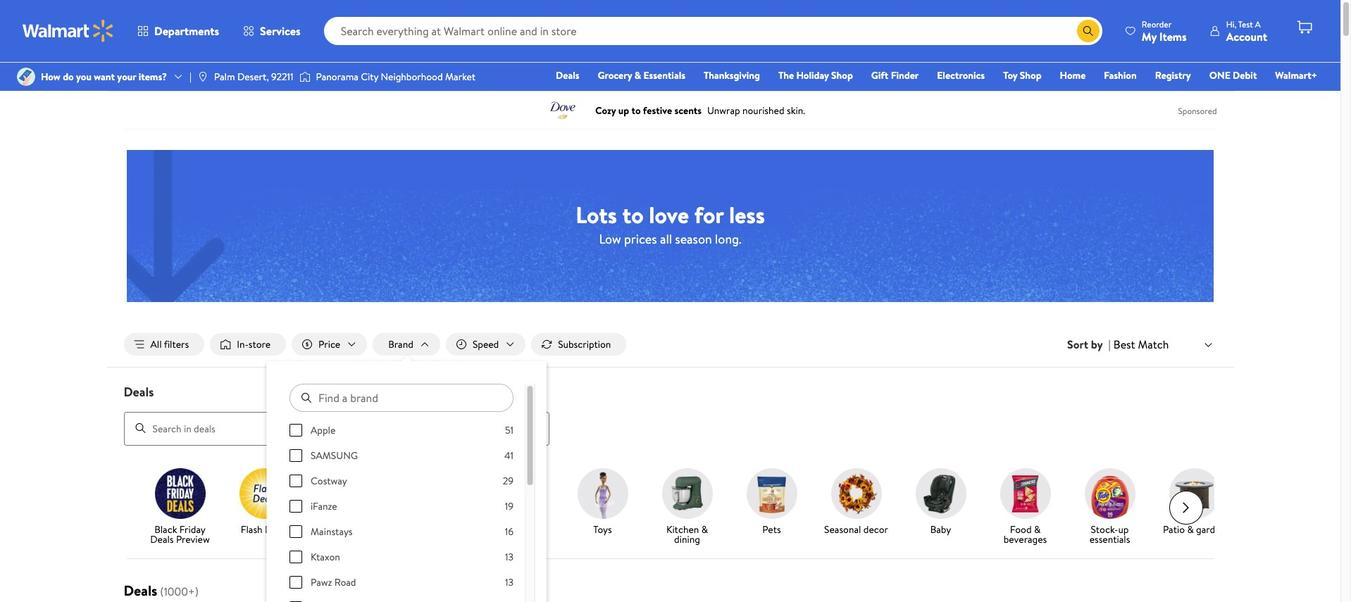 Task type: vqa. For each thing, say whether or not it's contained in the screenshot.


Task type: locate. For each thing, give the bounding box(es) containing it.
1 vertical spatial home
[[336, 522, 362, 537]]

home down clear search field text image
[[1060, 68, 1086, 82]]

& right grocery
[[635, 68, 641, 82]]

preview
[[176, 532, 210, 546]]

gift finder
[[871, 68, 919, 82]]

1 horizontal spatial  image
[[299, 70, 310, 84]]

None checkbox
[[289, 424, 302, 437], [289, 475, 302, 488], [289, 500, 302, 513], [289, 424, 302, 437], [289, 475, 302, 488], [289, 500, 302, 513]]

home image
[[324, 468, 374, 519]]

seasonal decor image
[[831, 468, 882, 519]]

hi, test a account
[[1226, 18, 1267, 44]]

 image left how
[[17, 68, 35, 86]]

None checkbox
[[289, 450, 302, 462], [289, 526, 302, 538], [289, 551, 302, 564], [289, 576, 302, 589], [289, 450, 302, 462], [289, 526, 302, 538], [289, 551, 302, 564], [289, 576, 302, 589]]

sponsored
[[1178, 105, 1217, 117]]

walmart image
[[23, 20, 114, 42]]

long.
[[715, 230, 742, 248]]

& for essentials
[[635, 68, 641, 82]]

road
[[334, 576, 356, 590]]

1 horizontal spatial |
[[1109, 337, 1111, 352]]

finder
[[891, 68, 919, 82]]

1 horizontal spatial shop
[[1020, 68, 1042, 82]]

2 shop from the left
[[1020, 68, 1042, 82]]

1 vertical spatial |
[[1109, 337, 1111, 352]]

subscription
[[558, 337, 611, 352]]

black friday deals preview
[[150, 522, 210, 546]]

electronics
[[937, 68, 985, 82]]

tech
[[508, 522, 528, 537]]

1 horizontal spatial home
[[1060, 68, 1086, 82]]

lots to love for less. low prices all season long. image
[[126, 150, 1214, 302]]

subscription button
[[531, 333, 627, 356]]

items
[[1160, 29, 1187, 44]]

account
[[1226, 29, 1267, 44]]

toy shop
[[1003, 68, 1042, 82]]

1 13 from the top
[[505, 550, 513, 564]]

& for garden
[[1187, 522, 1194, 537]]

0 vertical spatial home link
[[1054, 68, 1092, 83]]

reorder
[[1142, 18, 1172, 30]]

deals left (1000+)
[[124, 581, 157, 600]]

1 vertical spatial 13
[[505, 576, 513, 590]]

the
[[779, 68, 794, 82]]

shop
[[831, 68, 853, 82], [1020, 68, 1042, 82]]

| inside sort and filter section element
[[1109, 337, 1111, 352]]

0 horizontal spatial home link
[[312, 468, 386, 537]]

deals link
[[550, 68, 586, 83]]

panorama
[[316, 70, 358, 84]]

deals left grocery
[[556, 68, 580, 82]]

services button
[[231, 14, 313, 48]]

& for dining
[[702, 522, 708, 537]]

speed
[[473, 337, 499, 352]]

13
[[505, 550, 513, 564], [505, 576, 513, 590]]

41
[[504, 449, 513, 463]]

& inside the food & beverages
[[1034, 522, 1041, 537]]

shop right holiday
[[831, 68, 853, 82]]

|
[[190, 70, 192, 84], [1109, 337, 1111, 352]]

samsung
[[310, 449, 358, 463]]

home link down clear search field text image
[[1054, 68, 1092, 83]]

decor
[[864, 522, 888, 537]]

services
[[260, 23, 301, 39]]

& inside 'kitchen & dining'
[[702, 522, 708, 537]]

0 vertical spatial 13
[[505, 550, 513, 564]]

best match button
[[1111, 335, 1217, 354]]

| right by
[[1109, 337, 1111, 352]]

stock-
[[1091, 522, 1118, 537]]

& right food
[[1034, 522, 1041, 537]]

group
[[289, 424, 513, 602]]

0 horizontal spatial shop
[[831, 68, 853, 82]]

beverages
[[1004, 532, 1047, 546]]

one
[[1210, 68, 1231, 82]]

toy shop link
[[997, 68, 1048, 83]]

deals left preview
[[150, 532, 174, 546]]

sort by |
[[1067, 337, 1111, 352]]

0 horizontal spatial |
[[190, 70, 192, 84]]

deals up search image
[[124, 383, 154, 401]]

black friday deals preview link
[[143, 468, 217, 547]]

flash deals image
[[239, 468, 290, 519]]

fashion
[[1104, 68, 1137, 82]]

0 horizontal spatial  image
[[17, 68, 35, 86]]

market
[[445, 70, 476, 84]]

sort and filter section element
[[107, 322, 1234, 367]]

the holiday shop
[[779, 68, 853, 82]]

deals inside search box
[[124, 383, 154, 401]]

| left palm
[[190, 70, 192, 84]]

reorder my items
[[1142, 18, 1187, 44]]

in-
[[237, 337, 248, 352]]

grocery & essentials
[[598, 68, 686, 82]]

pawz
[[310, 576, 332, 590]]

lots
[[576, 199, 617, 230]]

0 vertical spatial home
[[1060, 68, 1086, 82]]

walmart+
[[1275, 68, 1318, 82]]

test
[[1238, 18, 1253, 30]]

shop right toy
[[1020, 68, 1042, 82]]

0 horizontal spatial home
[[336, 522, 362, 537]]

registry link
[[1149, 68, 1198, 83]]

desert,
[[237, 70, 269, 84]]

home link down samsung
[[312, 468, 386, 537]]

& right dining
[[702, 522, 708, 537]]

kitchen
[[666, 522, 699, 537]]

speed button
[[446, 333, 526, 356]]

 image right 92211
[[299, 70, 310, 84]]

walmart+ link
[[1269, 68, 1324, 83]]

low
[[599, 230, 621, 248]]

ktaxon
[[310, 550, 340, 564]]

in-store
[[237, 337, 271, 352]]

home link
[[1054, 68, 1092, 83], [312, 468, 386, 537]]

& right patio
[[1187, 522, 1194, 537]]

pets image
[[746, 468, 797, 519]]

 image
[[17, 68, 35, 86], [299, 70, 310, 84]]

home
[[1060, 68, 1086, 82], [336, 522, 362, 537]]

one debit
[[1210, 68, 1257, 82]]

92211
[[271, 70, 294, 84]]

items?
[[139, 70, 167, 84]]

toys
[[593, 522, 612, 537]]

lots to love for less low prices all season long.
[[576, 199, 765, 248]]

 image
[[197, 71, 208, 82]]

all filters
[[150, 337, 189, 352]]

2 13 from the top
[[505, 576, 513, 590]]

1 horizontal spatial home link
[[1054, 68, 1092, 83]]

essentials
[[1090, 532, 1130, 546]]

love
[[649, 199, 689, 230]]

pawz road
[[310, 576, 356, 590]]

deals
[[556, 68, 580, 82], [124, 383, 154, 401], [265, 522, 288, 537], [150, 532, 174, 546], [124, 581, 157, 600]]

deals inside black friday deals preview
[[150, 532, 174, 546]]

home down ifanze
[[336, 522, 362, 537]]

patio & garden image
[[1169, 468, 1220, 519]]

 image for how
[[17, 68, 35, 86]]

prices
[[624, 230, 657, 248]]

clear search field text image
[[1060, 25, 1072, 36]]



Task type: describe. For each thing, give the bounding box(es) containing it.
stock-up essentials link
[[1073, 468, 1147, 547]]

thanksgiving link
[[698, 68, 767, 83]]

tech image
[[493, 468, 544, 519]]

food & beverages image
[[1000, 468, 1051, 519]]

Find a brand search field
[[289, 384, 513, 412]]

friday
[[180, 522, 206, 537]]

kitchen & dining
[[666, 522, 708, 546]]

how do you want your items?
[[41, 70, 167, 84]]

deals (1000+)
[[124, 581, 199, 600]]

gift
[[871, 68, 889, 82]]

hi,
[[1226, 18, 1237, 30]]

price
[[319, 337, 340, 352]]

ifanze
[[310, 500, 337, 514]]

19
[[505, 500, 513, 514]]

1 shop from the left
[[831, 68, 853, 82]]

how
[[41, 70, 60, 84]]

pets
[[763, 522, 781, 537]]

panorama city neighborhood market
[[316, 70, 476, 84]]

gift finder link
[[865, 68, 925, 83]]

stock-up essentials image
[[1085, 468, 1135, 519]]

black
[[154, 522, 177, 537]]

mainstays
[[310, 525, 352, 539]]

departments
[[154, 23, 219, 39]]

toys image
[[577, 468, 628, 519]]

up
[[1118, 522, 1129, 537]]

all
[[660, 230, 672, 248]]

price button
[[292, 333, 367, 356]]

to
[[623, 199, 644, 230]]

search icon image
[[1083, 25, 1094, 37]]

kitchen and dining image
[[662, 468, 713, 519]]

13 for pawz road
[[505, 576, 513, 590]]

deals right flash
[[265, 522, 288, 537]]

& for beverages
[[1034, 522, 1041, 537]]

patio & garden link
[[1158, 468, 1231, 537]]

registry
[[1155, 68, 1191, 82]]

your
[[117, 70, 136, 84]]

black friday deals image
[[155, 468, 205, 519]]

 image for panorama
[[299, 70, 310, 84]]

food & beverages
[[1004, 522, 1047, 546]]

want
[[94, 70, 115, 84]]

thanksgiving
[[704, 68, 760, 82]]

kitchen & dining link
[[651, 468, 724, 547]]

Search search field
[[324, 17, 1103, 45]]

toy
[[1003, 68, 1018, 82]]

Search in deals search field
[[124, 412, 549, 446]]

apple
[[310, 424, 335, 438]]

patio
[[1163, 522, 1185, 537]]

cart contains 0 items total amount $0.00 image
[[1296, 19, 1313, 36]]

baby link
[[904, 468, 978, 537]]

fashion link
[[1098, 68, 1143, 83]]

seasonal decor
[[824, 522, 888, 537]]

less
[[729, 199, 765, 230]]

flash deals link
[[228, 468, 301, 537]]

next slide for chipmodulewithimages list image
[[1169, 491, 1203, 525]]

patio & garden
[[1163, 522, 1226, 537]]

(1000+)
[[160, 584, 199, 599]]

filters
[[164, 337, 189, 352]]

in-store button
[[210, 333, 286, 356]]

dining
[[674, 532, 700, 546]]

baby
[[930, 522, 951, 537]]

toys link
[[566, 468, 639, 537]]

0 vertical spatial |
[[190, 70, 192, 84]]

baby image
[[916, 468, 966, 519]]

group containing apple
[[289, 424, 513, 602]]

city
[[361, 70, 379, 84]]

1 vertical spatial home link
[[312, 468, 386, 537]]

flash deals
[[241, 522, 288, 537]]

store
[[248, 337, 271, 352]]

my
[[1142, 29, 1157, 44]]

search image
[[135, 423, 146, 434]]

grocery & essentials link
[[591, 68, 692, 83]]

tech link
[[482, 468, 555, 537]]

palm desert, 92211
[[214, 70, 294, 84]]

pets link
[[735, 468, 808, 537]]

stock-up essentials
[[1090, 522, 1130, 546]]

sort
[[1067, 337, 1089, 352]]

flash
[[241, 522, 263, 537]]

holiday
[[797, 68, 829, 82]]

essentials
[[644, 68, 686, 82]]

neighborhood
[[381, 70, 443, 84]]

one debit link
[[1203, 68, 1264, 83]]

season
[[675, 230, 712, 248]]

Walmart Site-Wide search field
[[324, 17, 1103, 45]]

electronics link
[[931, 68, 991, 83]]

costway
[[310, 474, 347, 488]]

all filters button
[[124, 333, 204, 356]]

seasonal
[[824, 522, 861, 537]]

13 for ktaxon
[[505, 550, 513, 564]]

a
[[1255, 18, 1261, 30]]

16
[[505, 525, 513, 539]]

match
[[1138, 337, 1169, 352]]

food & beverages link
[[989, 468, 1062, 547]]

grocery
[[598, 68, 632, 82]]

Deals search field
[[107, 383, 1234, 446]]



